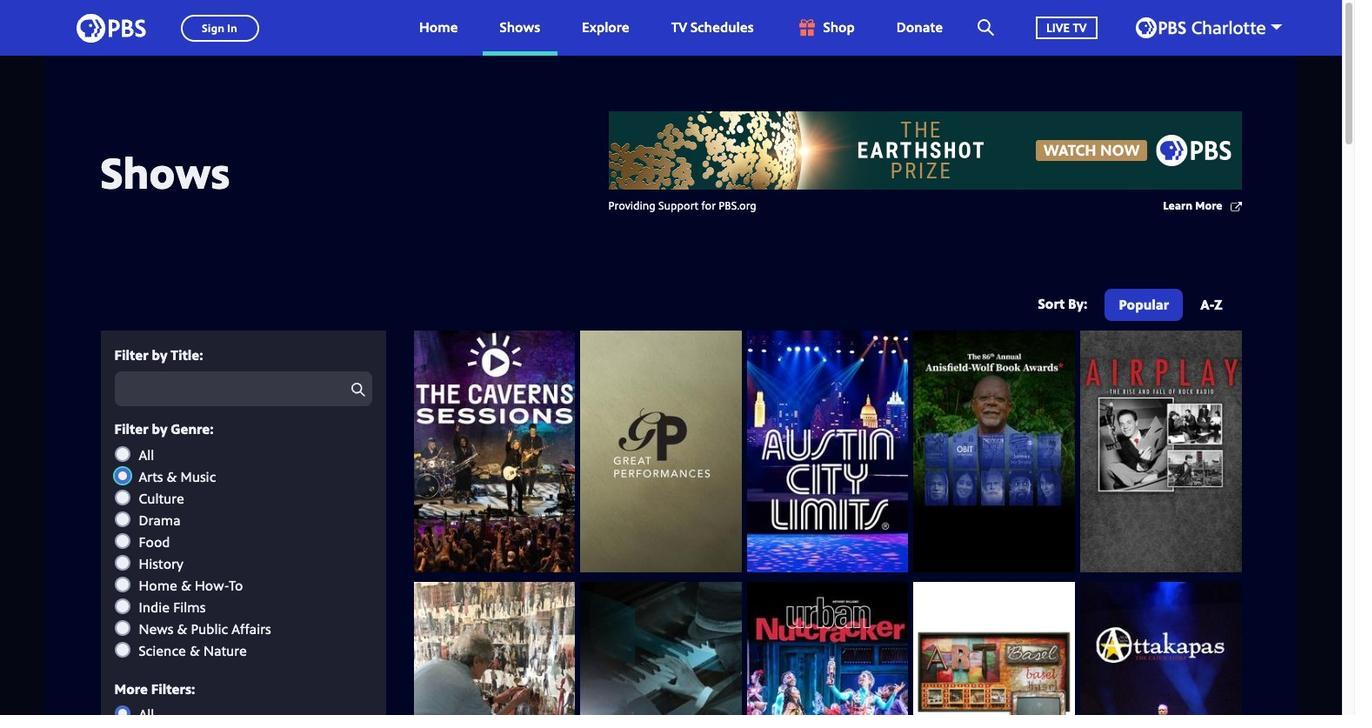 Task type: describe. For each thing, give the bounding box(es) containing it.
food
[[139, 532, 170, 551]]

for
[[701, 197, 716, 213]]

schedules
[[691, 18, 754, 37]]

to
[[229, 576, 243, 595]]

& up the films
[[181, 576, 191, 595]]

pbs charlotte image
[[1136, 17, 1265, 38]]

pbs.org
[[719, 197, 757, 213]]

1 horizontal spatial more
[[1195, 197, 1223, 213]]

public
[[191, 619, 228, 638]]

by for title:
[[152, 345, 167, 364]]

live
[[1047, 19, 1070, 35]]

0 vertical spatial shows
[[500, 18, 540, 37]]

science
[[139, 641, 186, 660]]

providing support for pbs.org
[[608, 197, 757, 213]]

how-
[[195, 576, 229, 595]]

great performances image
[[580, 331, 742, 573]]

art basel: a portrait image
[[914, 582, 1075, 715]]

explore
[[582, 18, 629, 37]]

& down public
[[190, 641, 200, 660]]

a-
[[1201, 295, 1215, 314]]

z
[[1215, 295, 1223, 314]]

genre:
[[171, 420, 214, 439]]

search image
[[978, 19, 994, 36]]

& right arts on the left bottom of the page
[[167, 467, 177, 486]]

tv schedules link
[[654, 0, 771, 56]]

donate
[[897, 18, 943, 37]]

explore link
[[565, 0, 647, 56]]

all
[[139, 445, 154, 464]]

the 86th annual anisfield-wolf book awards image
[[914, 331, 1075, 573]]

aldwyth: fully assembled image
[[414, 582, 575, 715]]

learn
[[1163, 197, 1193, 213]]

indie
[[139, 597, 170, 616]]

1 vertical spatial more
[[114, 679, 148, 698]]

anthony williams' urban nutcracker image
[[747, 582, 908, 715]]

home inside home link
[[419, 18, 458, 37]]

shop link
[[778, 0, 872, 56]]

nature
[[203, 641, 247, 660]]

filters:
[[151, 679, 195, 698]]

sort by: element
[[1102, 289, 1237, 326]]

live tv
[[1047, 19, 1087, 35]]

advertisement region
[[608, 111, 1242, 190]]

news
[[139, 619, 173, 638]]

the caverns sessions image
[[414, 331, 575, 573]]

music
[[181, 467, 216, 486]]



Task type: locate. For each thing, give the bounding box(es) containing it.
a-z
[[1201, 295, 1223, 314]]

more right learn
[[1195, 197, 1223, 213]]

2 filter from the top
[[114, 420, 148, 439]]

0 horizontal spatial home
[[139, 576, 177, 595]]

tv left schedules
[[671, 18, 687, 37]]

films
[[173, 597, 206, 616]]

by left the title:
[[152, 345, 167, 364]]

more
[[1195, 197, 1223, 213], [114, 679, 148, 698]]

home left shows link
[[419, 18, 458, 37]]

arts
[[139, 467, 163, 486]]

0 horizontal spatial shows
[[100, 142, 230, 201]]

providing
[[608, 197, 656, 213]]

learn more
[[1163, 197, 1223, 213]]

shows link
[[482, 0, 558, 56]]

filter
[[114, 345, 148, 364], [114, 420, 148, 439]]

by inside filter by genre: all arts & music culture drama food history home & how-to indie films news & public affairs science & nature
[[152, 420, 167, 439]]

support
[[659, 197, 699, 213]]

1 vertical spatial shows
[[100, 142, 230, 201]]

0 vertical spatial home
[[419, 18, 458, 37]]

american pianists awards 2019 gala finals image
[[580, 582, 742, 715]]

&
[[167, 467, 177, 486], [181, 576, 191, 595], [177, 619, 187, 638], [190, 641, 200, 660]]

1 horizontal spatial home
[[419, 18, 458, 37]]

1 vertical spatial filter
[[114, 420, 148, 439]]

1 horizontal spatial tv
[[1073, 19, 1087, 35]]

austin city limits image
[[747, 331, 908, 573]]

filter by title:
[[114, 345, 203, 364]]

home
[[419, 18, 458, 37], [139, 576, 177, 595]]

live tv link
[[1019, 0, 1115, 56]]

1 vertical spatial home
[[139, 576, 177, 595]]

1 by from the top
[[152, 345, 167, 364]]

filter up all
[[114, 420, 148, 439]]

1 filter from the top
[[114, 345, 148, 364]]

2 by from the top
[[152, 420, 167, 439]]

home link
[[402, 0, 475, 56]]

culture
[[139, 489, 184, 508]]

by
[[152, 345, 167, 364], [152, 420, 167, 439]]

filter by genre: element
[[114, 445, 372, 660]]

title:
[[171, 345, 203, 364]]

filter for filter by genre: all arts & music culture drama food history home & how-to indie films news & public affairs science & nature
[[114, 420, 148, 439]]

donate link
[[879, 0, 960, 56]]

1 vertical spatial by
[[152, 420, 167, 439]]

Filter by Title: text field
[[114, 372, 372, 407]]

by for genre:
[[152, 420, 167, 439]]

tv right live
[[1073, 19, 1087, 35]]

attakapas: the cajun story image
[[1080, 582, 1242, 715]]

shop
[[823, 18, 855, 37]]

tv
[[671, 18, 687, 37], [1073, 19, 1087, 35]]

affairs
[[232, 619, 271, 638]]

tv schedules
[[671, 18, 754, 37]]

filter by genre: all arts & music culture drama food history home & how-to indie films news & public affairs science & nature
[[114, 420, 271, 660]]

learn more link
[[1163, 197, 1242, 215]]

pbs image
[[76, 8, 146, 47]]

shows
[[500, 18, 540, 37], [100, 142, 230, 201]]

0 horizontal spatial more
[[114, 679, 148, 698]]

popular
[[1119, 295, 1169, 314]]

filter left the title:
[[114, 345, 148, 364]]

filter for filter by title:
[[114, 345, 148, 364]]

0 horizontal spatial tv
[[671, 18, 687, 37]]

1 horizontal spatial shows
[[500, 18, 540, 37]]

more filters:
[[114, 679, 195, 698]]

home inside filter by genre: all arts & music culture drama food history home & how-to indie films news & public affairs science & nature
[[139, 576, 177, 595]]

0 vertical spatial by
[[152, 345, 167, 364]]

by:
[[1068, 294, 1088, 313]]

filter inside filter by genre: all arts & music culture drama food history home & how-to indie films news & public affairs science & nature
[[114, 420, 148, 439]]

more left filters:
[[114, 679, 148, 698]]

0 vertical spatial more
[[1195, 197, 1223, 213]]

sort
[[1038, 294, 1065, 313]]

home down history
[[139, 576, 177, 595]]

history
[[139, 554, 183, 573]]

by up all
[[152, 420, 167, 439]]

0 vertical spatial filter
[[114, 345, 148, 364]]

sort by:
[[1038, 294, 1088, 313]]

airplay: the rise and fall of rock radio image
[[1080, 331, 1242, 573]]

drama
[[139, 510, 181, 529]]

& down the films
[[177, 619, 187, 638]]



Task type: vqa. For each thing, say whether or not it's contained in the screenshot.
PBS
no



